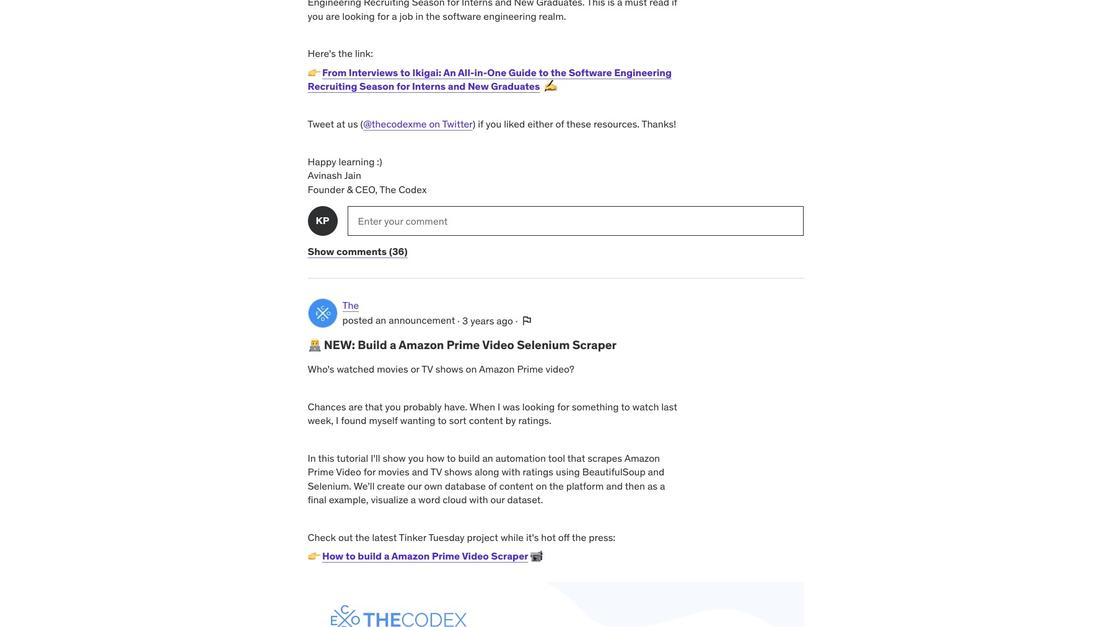 Task type: describe. For each thing, give the bounding box(es) containing it.
interviews
[[349, 66, 398, 79]]

comments
[[337, 245, 387, 258]]

a right as
[[660, 480, 665, 493]]

video inside in this tutorial i'll show you how to build an automation tool that scrapes amazon prime video for movies and tv shows along with ratings using beautifulsoup and selenium. we'll create our own database of content on the platform and then as a final example, visualize a word cloud with our dataset.
[[336, 466, 361, 479]]

the right 'off'
[[572, 532, 587, 544]]

looking
[[522, 401, 555, 413]]

from
[[322, 66, 347, 79]]

ikigai:
[[412, 66, 442, 79]]

along
[[475, 466, 499, 479]]

tuesday
[[429, 532, 465, 544]]

the inside in this tutorial i'll show you how to build an automation tool that scrapes amazon prime video for movies and tv shows along with ratings using beautifulsoup and selenium. we'll create our own database of content on the platform and then as a final example, visualize a word cloud with our dataset.
[[549, 480, 564, 493]]

by
[[506, 415, 516, 427]]

then
[[625, 480, 645, 493]]

graduates
[[491, 80, 540, 92]]

👉 for 👉
[[308, 66, 322, 79]]

ratings.
[[518, 415, 552, 427]]

check out the latest tinker tuesday project while it's hot off the press:
[[308, 532, 616, 544]]

tool
[[548, 452, 565, 465]]

0 vertical spatial video
[[482, 338, 514, 353]]

that inside in this tutorial i'll show you how to build an automation tool that scrapes amazon prime video for movies and tv shows along with ratings using beautifulsoup and selenium. we'll create our own database of content on the platform and then as a final example, visualize a word cloud with our dataset.
[[567, 452, 585, 465]]

tweet
[[308, 118, 334, 130]]

avinash
[[308, 169, 342, 182]]

selenium
[[517, 338, 570, 353]]

content inside chances are that you probably have. when i was looking for something to watch last week, i found myself wanting to sort content by ratings.
[[469, 415, 503, 427]]

as
[[648, 480, 658, 493]]

👉 for 👉 how to build a amazon prime video scraper 📹
[[308, 551, 320, 563]]

watch
[[633, 401, 659, 413]]

liked
[[504, 118, 525, 130]]

an inside in this tutorial i'll show you how to build an automation tool that scrapes amazon prime video for movies and tv shows along with ratings using beautifulsoup and selenium. we'll create our own database of content on the platform and then as a final example, visualize a word cloud with our dataset.
[[482, 452, 493, 465]]

for inside from interviews to ikigai: an all-in-one guide to the software engineering recruiting season for interns and new graduates
[[397, 80, 410, 92]]

ratings
[[523, 466, 554, 479]]

here's the link:
[[308, 47, 373, 60]]

@thecodexme
[[363, 118, 427, 130]]

interns
[[412, 80, 446, 92]]

software
[[569, 66, 612, 79]]

the right out
[[355, 532, 370, 544]]

have.
[[444, 401, 468, 413]]

how
[[426, 452, 445, 465]]

or
[[411, 363, 420, 376]]

check
[[308, 532, 336, 544]]

automation
[[496, 452, 546, 465]]

new
[[468, 80, 489, 92]]

0 vertical spatial tv
[[422, 363, 433, 376]]

tweet at us ( @thecodexme on twitter ) if you liked either of these resources. thanks!
[[308, 118, 676, 130]]

and inside from interviews to ikigai: an all-in-one guide to the software engineering recruiting season for interns and new graduates
[[448, 80, 466, 92]]

twitter
[[442, 118, 473, 130]]

0 horizontal spatial with
[[469, 494, 488, 507]]

how to build a amazon prime video scraper link
[[322, 551, 528, 563]]

platform
[[566, 480, 604, 493]]

project
[[467, 532, 498, 544]]

learning
[[339, 155, 375, 168]]

announcement
[[389, 315, 455, 327]]

all-
[[458, 66, 474, 79]]

it's
[[526, 532, 539, 544]]

off
[[558, 532, 570, 544]]

1 vertical spatial on
[[466, 363, 477, 376]]

in-
[[474, 66, 487, 79]]

✍️
[[540, 80, 557, 92]]

codex
[[399, 183, 427, 196]]

you inside in this tutorial i'll show you how to build an automation tool that scrapes amazon prime video for movies and tv shows along with ratings using beautifulsoup and selenium. we'll create our own database of content on the platform and then as a final example, visualize a word cloud with our dataset.
[[408, 452, 424, 465]]

amazon up 'when'
[[479, 363, 515, 376]]

2 · from the left
[[516, 315, 518, 327]]

in
[[308, 452, 316, 465]]

either
[[528, 118, 553, 130]]

and up as
[[648, 466, 665, 479]]

wanting
[[400, 415, 435, 427]]

final
[[308, 494, 327, 507]]

scraper for selenium
[[572, 338, 617, 353]]

from interviews to ikigai: an all-in-one guide to the software engineering recruiting season for interns and new graduates
[[308, 66, 672, 92]]

are
[[349, 401, 363, 413]]

i'll
[[371, 452, 380, 465]]

show comments (36) button
[[308, 245, 408, 258]]

1 horizontal spatial our
[[491, 494, 505, 507]]

when
[[470, 401, 495, 413]]

:)
[[377, 155, 382, 168]]

press:
[[589, 532, 616, 544]]

week,
[[308, 415, 334, 427]]

guide
[[509, 66, 537, 79]]

thanks!
[[642, 118, 676, 130]]

we'll
[[354, 480, 375, 493]]

0 vertical spatial movies
[[377, 363, 408, 376]]

visualize
[[371, 494, 408, 507]]

)
[[473, 118, 476, 130]]

build inside in this tutorial i'll show you how to build an automation tool that scrapes amazon prime video for movies and tv shows along with ratings using beautifulsoup and selenium. we'll create our own database of content on the platform and then as a final example, visualize a word cloud with our dataset.
[[458, 452, 480, 465]]

in this tutorial i'll show you how to build an automation tool that scrapes amazon prime video for movies and tv shows along with ratings using beautifulsoup and selenium. we'll create our own database of content on the platform and then as a final example, visualize a word cloud with our dataset.
[[308, 452, 665, 507]]

chances
[[308, 401, 346, 413]]

myself
[[369, 415, 398, 427]]

example,
[[329, 494, 369, 507]]

a left "word"
[[411, 494, 416, 507]]

create
[[377, 480, 405, 493]]

a down the latest
[[384, 551, 390, 563]]

(36)
[[389, 245, 408, 258]]

amazon inside in this tutorial i'll show you how to build an automation tool that scrapes amazon prime video for movies and tv shows along with ratings using beautifulsoup and selenium. we'll create our own database of content on the platform and then as a final example, visualize a word cloud with our dataset.
[[625, 452, 660, 465]]

ago
[[497, 315, 513, 327]]

ceo,
[[355, 183, 378, 196]]

beautifulsoup
[[582, 466, 646, 479]]

0 horizontal spatial our
[[408, 480, 422, 493]]

2 horizontal spatial you
[[486, 118, 502, 130]]

dataset.
[[507, 494, 543, 507]]

a right build
[[390, 338, 396, 353]]

commenter element
[[308, 206, 337, 236]]

1 vertical spatial i
[[336, 415, 339, 427]]

the left 'link:'
[[338, 47, 353, 60]]

this
[[318, 452, 334, 465]]

out
[[338, 532, 353, 544]]

on inside in this tutorial i'll show you how to build an automation tool that scrapes amazon prime video for movies and tv shows along with ratings using beautifulsoup and selenium. we'll create our own database of content on the platform and then as a final example, visualize a word cloud with our dataset.
[[536, 480, 547, 493]]

years
[[471, 315, 494, 327]]

found
[[341, 415, 367, 427]]

prime down selenium
[[517, 363, 543, 376]]

📹
[[530, 551, 543, 563]]

posted
[[342, 315, 373, 327]]

these
[[567, 118, 591, 130]]

kp
[[316, 215, 329, 227]]

👨‍💻
[[308, 338, 321, 353]]



Task type: locate. For each thing, give the bounding box(es) containing it.
0 horizontal spatial i
[[336, 415, 339, 427]]

an inside 'the posted an announcement · 3 years ago ·'
[[376, 315, 386, 327]]

tv
[[422, 363, 433, 376], [431, 466, 442, 479]]

2 horizontal spatial on
[[536, 480, 547, 493]]

1 horizontal spatial that
[[567, 452, 585, 465]]

1 vertical spatial shows
[[444, 466, 472, 479]]

you up myself
[[385, 401, 401, 413]]

on
[[429, 118, 440, 130], [466, 363, 477, 376], [536, 480, 547, 493]]

sort
[[449, 415, 467, 427]]

the inside happy learning :) avinash jain founder & ceo, the codex
[[380, 183, 396, 196]]

prime inside in this tutorial i'll show you how to build an automation tool that scrapes amazon prime video for movies and tv shows along with ratings using beautifulsoup and selenium. we'll create our own database of content on the platform and then as a final example, visualize a word cloud with our dataset.
[[308, 466, 334, 479]]

0 horizontal spatial an
[[376, 315, 386, 327]]

an up the along
[[482, 452, 493, 465]]

0 vertical spatial the
[[380, 183, 396, 196]]

show comments (36)
[[308, 245, 408, 258]]

1 vertical spatial tv
[[431, 466, 442, 479]]

our
[[408, 480, 422, 493], [491, 494, 505, 507]]

2 👉 from the top
[[308, 551, 320, 563]]

show
[[308, 245, 334, 258]]

build
[[458, 452, 480, 465], [358, 551, 382, 563]]

1 · from the left
[[458, 315, 460, 327]]

1 vertical spatial movies
[[378, 466, 410, 479]]

2 vertical spatial video
[[462, 551, 489, 563]]

the
[[380, 183, 396, 196], [342, 300, 359, 312]]

&
[[347, 183, 353, 196]]

for left interns
[[397, 80, 410, 92]]

prime down the tuesday
[[432, 551, 460, 563]]

using
[[556, 466, 580, 479]]

i left found
[[336, 415, 339, 427]]

0 horizontal spatial scraper
[[491, 551, 528, 563]]

with
[[502, 466, 520, 479], [469, 494, 488, 507]]

tv down how
[[431, 466, 442, 479]]

last
[[661, 401, 677, 413]]

0 horizontal spatial build
[[358, 551, 382, 563]]

2 horizontal spatial for
[[557, 401, 570, 413]]

1 horizontal spatial on
[[466, 363, 477, 376]]

0 vertical spatial scraper
[[572, 338, 617, 353]]

0 horizontal spatial of
[[488, 480, 497, 493]]

1 vertical spatial content
[[499, 480, 534, 493]]

happy
[[308, 155, 336, 168]]

0 horizontal spatial ·
[[458, 315, 460, 327]]

on down the ratings
[[536, 480, 547, 493]]

with down automation
[[502, 466, 520, 479]]

video down tutorial
[[336, 466, 361, 479]]

the right ceo,
[[380, 183, 396, 196]]

and
[[448, 80, 466, 92], [412, 466, 428, 479], [648, 466, 665, 479], [606, 480, 623, 493]]

0 vertical spatial i
[[498, 401, 500, 413]]

scraper for video
[[491, 551, 528, 563]]

i left was at the bottom left of the page
[[498, 401, 500, 413]]

movies down show
[[378, 466, 410, 479]]

1 vertical spatial of
[[488, 480, 497, 493]]

@thecodexme on twitter link
[[363, 118, 473, 130]]

1 horizontal spatial ·
[[516, 315, 518, 327]]

1 horizontal spatial of
[[556, 118, 564, 130]]

if
[[478, 118, 484, 130]]

0 horizontal spatial you
[[385, 401, 401, 413]]

us
[[348, 118, 358, 130]]

1 vertical spatial you
[[385, 401, 401, 413]]

0 vertical spatial of
[[556, 118, 564, 130]]

our left own
[[408, 480, 422, 493]]

own
[[424, 480, 443, 493]]

and down an
[[448, 80, 466, 92]]

👨‍💻 new: build a amazon prime video selenium scraper
[[308, 338, 617, 353]]

of inside in this tutorial i'll show you how to build an automation tool that scrapes amazon prime video for movies and tv shows along with ratings using beautifulsoup and selenium. we'll create our own database of content on the platform and then as a final example, visualize a word cloud with our dataset.
[[488, 480, 497, 493]]

scraper down while
[[491, 551, 528, 563]]

content up "dataset."
[[499, 480, 534, 493]]

1 horizontal spatial an
[[482, 452, 493, 465]]

hot
[[541, 532, 556, 544]]

a
[[390, 338, 396, 353], [660, 480, 665, 493], [411, 494, 416, 507], [384, 551, 390, 563]]

you right if
[[486, 118, 502, 130]]

prime down 3
[[447, 338, 480, 353]]

1 vertical spatial for
[[557, 401, 570, 413]]

you inside chances are that you probably have. when i was looking for something to watch last week, i found myself wanting to sort content by ratings.
[[385, 401, 401, 413]]

how
[[322, 551, 344, 563]]

0 horizontal spatial the
[[342, 300, 359, 312]]

0 vertical spatial build
[[458, 452, 480, 465]]

engineering
[[614, 66, 672, 79]]

you left how
[[408, 452, 424, 465]]

👉 left how
[[308, 551, 320, 563]]

1 vertical spatial an
[[482, 452, 493, 465]]

👉 how to build a amazon prime video scraper 📹
[[308, 551, 543, 563]]

video down ago
[[482, 338, 514, 353]]

for inside chances are that you probably have. when i was looking for something to watch last week, i found myself wanting to sort content by ratings.
[[557, 401, 570, 413]]

an right posted
[[376, 315, 386, 327]]

0 vertical spatial shows
[[436, 363, 463, 376]]

2 vertical spatial you
[[408, 452, 424, 465]]

the up ✍️
[[551, 66, 567, 79]]

latest
[[372, 532, 397, 544]]

· left report abuse icon
[[516, 315, 518, 327]]

show
[[383, 452, 406, 465]]

build down the latest
[[358, 551, 382, 563]]

link:
[[355, 47, 373, 60]]

of down the along
[[488, 480, 497, 493]]

movies left or
[[377, 363, 408, 376]]

shows
[[436, 363, 463, 376], [444, 466, 472, 479]]

new:
[[324, 338, 355, 353]]

build
[[358, 338, 387, 353]]

prime down "this"
[[308, 466, 334, 479]]

recruiting
[[308, 80, 357, 92]]

the up posted
[[342, 300, 359, 312]]

scraper up video?
[[572, 338, 617, 353]]

build up the along
[[458, 452, 480, 465]]

0 horizontal spatial that
[[365, 401, 383, 413]]

1 vertical spatial scraper
[[491, 551, 528, 563]]

the link
[[342, 299, 359, 313]]

👉
[[308, 66, 322, 79], [308, 551, 320, 563]]

0 horizontal spatial on
[[429, 118, 440, 130]]

here's
[[308, 47, 336, 60]]

and down beautifulsoup
[[606, 480, 623, 493]]

1 vertical spatial with
[[469, 494, 488, 507]]

1 horizontal spatial with
[[502, 466, 520, 479]]

watched
[[337, 363, 375, 376]]

shows up database
[[444, 466, 472, 479]]

0 vertical spatial content
[[469, 415, 503, 427]]

on down 👨‍💻 new: build a amazon prime video selenium scraper
[[466, 363, 477, 376]]

content down 'when'
[[469, 415, 503, 427]]

video down project
[[462, 551, 489, 563]]

1 horizontal spatial build
[[458, 452, 480, 465]]

0 vertical spatial on
[[429, 118, 440, 130]]

amazon down announcement
[[399, 338, 444, 353]]

one
[[487, 66, 507, 79]]

that inside chances are that you probably have. when i was looking for something to watch last week, i found myself wanting to sort content by ratings.
[[365, 401, 383, 413]]

the
[[338, 47, 353, 60], [551, 66, 567, 79], [549, 480, 564, 493], [355, 532, 370, 544], [572, 532, 587, 544]]

at
[[337, 118, 345, 130]]

for up "we'll"
[[364, 466, 376, 479]]

the down using
[[549, 480, 564, 493]]

1 vertical spatial build
[[358, 551, 382, 563]]

tv right or
[[422, 363, 433, 376]]

1 vertical spatial that
[[567, 452, 585, 465]]

· left 3
[[458, 315, 460, 327]]

prime
[[447, 338, 480, 353], [517, 363, 543, 376], [308, 466, 334, 479], [432, 551, 460, 563]]

to inside in this tutorial i'll show you how to build an automation tool that scrapes amazon prime video for movies and tv shows along with ratings using beautifulsoup and selenium. we'll create our own database of content on the platform and then as a final example, visualize a word cloud with our dataset.
[[447, 452, 456, 465]]

for right looking
[[557, 401, 570, 413]]

movies inside in this tutorial i'll show you how to build an automation tool that scrapes amazon prime video for movies and tv shows along with ratings using beautifulsoup and selenium. we'll create our own database of content on the platform and then as a final example, visualize a word cloud with our dataset.
[[378, 466, 410, 479]]

on left twitter
[[429, 118, 440, 130]]

0 vertical spatial that
[[365, 401, 383, 413]]

1 vertical spatial video
[[336, 466, 361, 479]]

for
[[397, 80, 410, 92], [557, 401, 570, 413], [364, 466, 376, 479]]

0 vertical spatial 👉
[[308, 66, 322, 79]]

amazon down tinker
[[392, 551, 430, 563]]

an
[[376, 315, 386, 327], [482, 452, 493, 465]]

0 vertical spatial an
[[376, 315, 386, 327]]

of left 'these'
[[556, 118, 564, 130]]

with down database
[[469, 494, 488, 507]]

Enter your comment text field
[[347, 206, 804, 236]]

1 vertical spatial the
[[342, 300, 359, 312]]

video?
[[546, 363, 574, 376]]

was
[[503, 401, 520, 413]]

jain
[[344, 169, 361, 182]]

resources.
[[594, 118, 640, 130]]

tv inside in this tutorial i'll show you how to build an automation tool that scrapes amazon prime video for movies and tv shows along with ratings using beautifulsoup and selenium. we'll create our own database of content on the platform and then as a final example, visualize a word cloud with our dataset.
[[431, 466, 442, 479]]

1 horizontal spatial i
[[498, 401, 500, 413]]

shows down 👨‍💻 new: build a amazon prime video selenium scraper
[[436, 363, 463, 376]]

1 horizontal spatial scraper
[[572, 338, 617, 353]]

shows inside in this tutorial i'll show you how to build an automation tool that scrapes amazon prime video for movies and tv shows along with ratings using beautifulsoup and selenium. we'll create our own database of content on the platform and then as a final example, visualize a word cloud with our dataset.
[[444, 466, 472, 479]]

report abuse image
[[520, 315, 533, 327]]

0 vertical spatial you
[[486, 118, 502, 130]]

1 horizontal spatial for
[[397, 80, 410, 92]]

1 vertical spatial 👉
[[308, 551, 320, 563]]

1 horizontal spatial the
[[380, 183, 396, 196]]

amazon up then
[[625, 452, 660, 465]]

i
[[498, 401, 500, 413], [336, 415, 339, 427]]

2 vertical spatial on
[[536, 480, 547, 493]]

our left "dataset."
[[491, 494, 505, 507]]

cloud
[[443, 494, 467, 507]]

movies
[[377, 363, 408, 376], [378, 466, 410, 479]]

·
[[458, 315, 460, 327], [516, 315, 518, 327]]

and up own
[[412, 466, 428, 479]]

that up myself
[[365, 401, 383, 413]]

0 vertical spatial with
[[502, 466, 520, 479]]

2 vertical spatial for
[[364, 466, 376, 479]]

you
[[486, 118, 502, 130], [385, 401, 401, 413], [408, 452, 424, 465]]

something
[[572, 401, 619, 413]]

0 vertical spatial our
[[408, 480, 422, 493]]

happy learning :) avinash jain founder & ceo, the codex
[[308, 155, 427, 196]]

1 vertical spatial our
[[491, 494, 505, 507]]

who's
[[308, 363, 334, 376]]

0 horizontal spatial for
[[364, 466, 376, 479]]

tinker
[[399, 532, 426, 544]]

content inside in this tutorial i'll show you how to build an automation tool that scrapes amazon prime video for movies and tv shows along with ratings using beautifulsoup and selenium. we'll create our own database of content on the platform and then as a final example, visualize a word cloud with our dataset.
[[499, 480, 534, 493]]

the inside from interviews to ikigai: an all-in-one guide to the software engineering recruiting season for interns and new graduates
[[551, 66, 567, 79]]

👉 down the here's
[[308, 66, 322, 79]]

3
[[462, 315, 468, 327]]

1 👉 from the top
[[308, 66, 322, 79]]

for inside in this tutorial i'll show you how to build an automation tool that scrapes amazon prime video for movies and tv shows along with ratings using beautifulsoup and selenium. we'll create our own database of content on the platform and then as a final example, visualize a word cloud with our dataset.
[[364, 466, 376, 479]]

0 vertical spatial for
[[397, 80, 410, 92]]

the inside 'the posted an announcement · 3 years ago ·'
[[342, 300, 359, 312]]

that up using
[[567, 452, 585, 465]]

1 horizontal spatial you
[[408, 452, 424, 465]]

tutorial
[[337, 452, 368, 465]]

from interviews to ikigai: an all-in-one guide to the software engineering recruiting season for interns and new graduates link
[[308, 66, 672, 92]]



Task type: vqa. For each thing, say whether or not it's contained in the screenshot.
of within the In this tutorial I'll show you how to build an automation tool that scrapes Amazon Prime Video for movies and TV shows along with ratings using BeautifulSoup and Selenium. We'll create our own database of content on the platform and then as a final example, visualize a word cloud with our dataset.
yes



